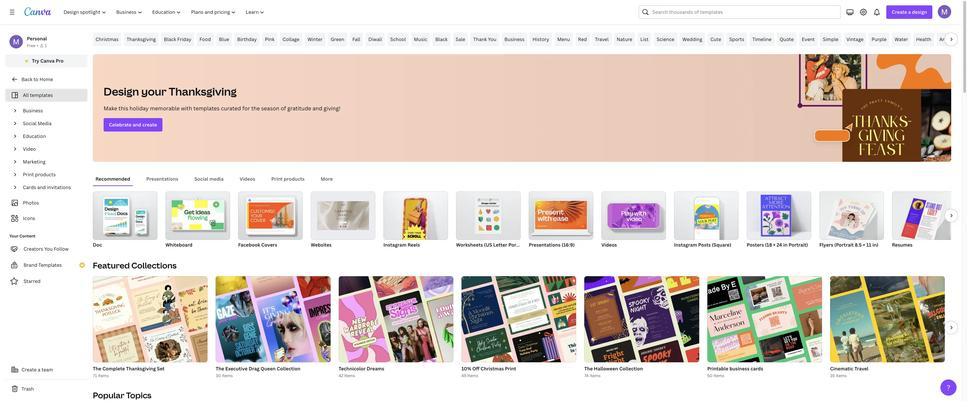 Task type: locate. For each thing, give the bounding box(es) containing it.
the for the executive drag queen collection
[[216, 365, 224, 372]]

2 × from the left
[[863, 242, 866, 248]]

instagram post (square) image inside instagram posts (square) link
[[695, 205, 719, 230]]

1 vertical spatial you
[[44, 246, 53, 252]]

instagram for instagram posts (square)
[[674, 242, 697, 248]]

travel right red
[[595, 36, 609, 42]]

a
[[908, 9, 911, 15], [38, 366, 40, 373]]

1 items from the left
[[98, 373, 109, 379]]

diwali
[[369, 36, 382, 42]]

starred link
[[5, 275, 87, 288]]

instagram left reels
[[384, 242, 407, 248]]

the inside the complete thanksgiving set 71 items
[[93, 365, 101, 372]]

websites
[[311, 242, 332, 248]]

1 horizontal spatial products
[[284, 176, 305, 182]]

1 horizontal spatial christmas
[[481, 365, 504, 372]]

portrait) right letter
[[509, 242, 528, 248]]

items down off
[[467, 373, 478, 379]]

presentations inside presentations (16:9) link
[[529, 242, 561, 248]]

sports
[[729, 36, 744, 42]]

a left team
[[38, 366, 40, 373]]

10% off christmas print 45 items
[[462, 365, 516, 379]]

1 horizontal spatial business
[[505, 36, 525, 42]]

video image
[[602, 191, 666, 240], [612, 204, 656, 228]]

the up 74
[[585, 365, 593, 372]]

website image
[[317, 198, 369, 233]]

0 horizontal spatial templates
[[30, 92, 53, 98]]

nature link
[[614, 33, 635, 46]]

1 vertical spatial business
[[23, 107, 43, 114]]

create inside create a team button
[[22, 366, 37, 373]]

cards
[[23, 184, 36, 190]]

items right 30
[[222, 373, 233, 379]]

whiteboard
[[166, 242, 192, 248]]

business link
[[502, 33, 527, 46], [20, 104, 83, 117]]

1 horizontal spatial presentations
[[529, 242, 561, 248]]

travel
[[595, 36, 609, 42], [855, 365, 869, 372]]

0 horizontal spatial ×
[[773, 242, 776, 248]]

0 horizontal spatial print
[[23, 171, 34, 178]]

travel link
[[592, 33, 612, 46]]

celebrate and create
[[109, 121, 157, 128]]

0 horizontal spatial collection
[[277, 365, 300, 372]]

list
[[641, 36, 649, 42]]

featured collections
[[93, 260, 177, 271]]

1 vertical spatial presentations
[[529, 242, 561, 248]]

0 vertical spatial thanksgiving
[[127, 36, 156, 42]]

0 horizontal spatial social
[[23, 120, 37, 127]]

2 instagram from the left
[[674, 242, 697, 248]]

social media
[[23, 120, 52, 127]]

make this holiday memorable with templates curated for the season of gratitude and giving!
[[104, 105, 341, 112]]

× left 24
[[773, 242, 776, 248]]

create left team
[[22, 366, 37, 373]]

the inside the halloween collection 74 items
[[585, 365, 593, 372]]

facebook covers
[[238, 242, 277, 248]]

sale
[[456, 36, 465, 42]]

instagram reel image
[[384, 191, 448, 240], [402, 198, 428, 244]]

0 horizontal spatial a
[[38, 366, 40, 373]]

0 horizontal spatial presentations
[[146, 176, 178, 182]]

(16:9)
[[562, 242, 575, 248]]

popular topics
[[93, 390, 152, 401]]

portrait) right in
[[789, 242, 808, 248]]

social up education
[[23, 120, 37, 127]]

templates right all
[[30, 92, 53, 98]]

1 horizontal spatial print
[[271, 176, 283, 182]]

1 vertical spatial social
[[194, 176, 208, 182]]

create left design
[[892, 9, 907, 15]]

items inside technicolor dreams 42 items
[[344, 373, 355, 379]]

create a design
[[892, 9, 927, 15]]

0 horizontal spatial black
[[164, 36, 176, 42]]

1 black from the left
[[164, 36, 176, 42]]

social inside social media link
[[23, 120, 37, 127]]

(square)
[[712, 242, 731, 248]]

thank
[[473, 36, 487, 42]]

print products for print products button
[[271, 176, 305, 182]]

1 collection from the left
[[277, 365, 300, 372]]

travel right cinematic on the right of page
[[855, 365, 869, 372]]

business left history
[[505, 36, 525, 42]]

and left giving!
[[313, 105, 322, 112]]

0 horizontal spatial and
[[37, 184, 46, 190]]

items right 74
[[590, 373, 601, 379]]

0 vertical spatial a
[[908, 9, 911, 15]]

water
[[895, 36, 908, 42]]

0 vertical spatial business link
[[502, 33, 527, 46]]

and right cards
[[37, 184, 46, 190]]

1 vertical spatial a
[[38, 366, 40, 373]]

1 horizontal spatial social
[[194, 176, 208, 182]]

0 horizontal spatial print products
[[23, 171, 56, 178]]

4 items from the left
[[467, 373, 478, 379]]

facebook
[[238, 242, 260, 248]]

music link
[[411, 33, 430, 46]]

2 horizontal spatial and
[[313, 105, 322, 112]]

social for social media
[[23, 120, 37, 127]]

popular
[[93, 390, 124, 401]]

off
[[472, 365, 480, 372]]

school
[[390, 36, 406, 42]]

doc
[[93, 242, 102, 248]]

posters (18 × 24 in portrait)
[[747, 242, 808, 248]]

products left more
[[284, 176, 305, 182]]

worksheet (us letter portrait) image
[[456, 191, 521, 240], [475, 197, 502, 234]]

invitations
[[47, 184, 71, 190]]

2 black from the left
[[435, 36, 448, 42]]

technicolor dreams 42 items
[[339, 365, 384, 379]]

1 vertical spatial create
[[22, 366, 37, 373]]

1 instagram from the left
[[384, 242, 407, 248]]

the up 30
[[216, 365, 224, 372]]

0 horizontal spatial videos
[[240, 176, 255, 182]]

0 vertical spatial business
[[505, 36, 525, 42]]

instagram left posts
[[674, 242, 697, 248]]

1 horizontal spatial portrait)
[[789, 242, 808, 248]]

you for thank
[[488, 36, 497, 42]]

cinematic travel 35 items
[[830, 365, 869, 379]]

you left follow
[[44, 246, 53, 252]]

topics
[[126, 390, 152, 401]]

× left the '11'
[[863, 242, 866, 248]]

×
[[773, 242, 776, 248], [863, 242, 866, 248]]

pink link
[[262, 33, 277, 46]]

design
[[104, 84, 139, 99]]

social inside social media button
[[194, 176, 208, 182]]

products up cards and invitations at the left of the page
[[35, 171, 56, 178]]

1 horizontal spatial templates
[[193, 105, 220, 112]]

red
[[578, 36, 587, 42]]

0 vertical spatial travel
[[595, 36, 609, 42]]

create for create a team
[[22, 366, 37, 373]]

0 vertical spatial presentations
[[146, 176, 178, 182]]

0 vertical spatial christmas
[[96, 36, 119, 42]]

print inside print products button
[[271, 176, 283, 182]]

thank you
[[473, 36, 497, 42]]

0 vertical spatial create
[[892, 9, 907, 15]]

black left sale
[[435, 36, 448, 42]]

education
[[23, 133, 46, 139]]

items down technicolor
[[344, 373, 355, 379]]

7 items from the left
[[836, 373, 847, 379]]

instagram inside instagram reels link
[[384, 242, 407, 248]]

1
[[45, 43, 47, 48]]

0 vertical spatial templates
[[30, 92, 53, 98]]

videos inside button
[[240, 176, 255, 182]]

0 vertical spatial videos
[[240, 176, 255, 182]]

trash link
[[5, 382, 87, 396]]

facebook cover image
[[238, 191, 303, 240], [247, 203, 294, 229]]

flyer (portrait 8.5 × 11 in) image
[[820, 191, 884, 240], [829, 197, 872, 242]]

and inside cards and invitations link
[[37, 184, 46, 190]]

brand templates link
[[5, 258, 87, 272]]

school link
[[388, 33, 409, 46]]

0 horizontal spatial christmas
[[96, 36, 119, 42]]

you right 'thank' on the top of the page
[[488, 36, 497, 42]]

posters
[[747, 242, 764, 248]]

templates
[[30, 92, 53, 98], [193, 105, 220, 112]]

0 horizontal spatial the
[[93, 365, 101, 372]]

social left media
[[194, 176, 208, 182]]

christmas link
[[93, 33, 121, 46]]

1 horizontal spatial travel
[[855, 365, 869, 372]]

starred
[[24, 278, 41, 284]]

timeline link
[[750, 33, 775, 46]]

0 vertical spatial and
[[313, 105, 322, 112]]

2 the from the left
[[216, 365, 224, 372]]

collections
[[131, 260, 177, 271]]

1 vertical spatial thanksgiving
[[169, 84, 237, 99]]

vintage link
[[844, 33, 867, 46]]

thanksgiving inside the complete thanksgiving set 71 items
[[126, 365, 156, 372]]

the up 71
[[93, 365, 101, 372]]

2 vertical spatial and
[[37, 184, 46, 190]]

the inside the executive drag queen collection 30 items
[[216, 365, 224, 372]]

whiteboard image
[[166, 191, 230, 240], [172, 200, 224, 230]]

1 × from the left
[[773, 242, 776, 248]]

create inside create a design dropdown button
[[892, 9, 907, 15]]

black for black friday
[[164, 36, 176, 42]]

1 vertical spatial travel
[[855, 365, 869, 372]]

poster (18 × 24 in portrait) image up 24
[[747, 191, 812, 240]]

0 horizontal spatial create
[[22, 366, 37, 373]]

1 horizontal spatial and
[[133, 121, 141, 128]]

0 horizontal spatial products
[[35, 171, 56, 178]]

2 vertical spatial thanksgiving
[[126, 365, 156, 372]]

? button
[[941, 380, 957, 396]]

items down printable
[[714, 373, 725, 379]]

1 vertical spatial business link
[[20, 104, 83, 117]]

presentation (16:9) image
[[529, 191, 594, 240], [535, 201, 587, 229]]

business
[[730, 365, 750, 372]]

products inside button
[[284, 176, 305, 182]]

3 items from the left
[[344, 373, 355, 379]]

1 horizontal spatial create
[[892, 9, 907, 15]]

templates right with
[[193, 105, 220, 112]]

whiteboard image inside whiteboard 'link'
[[172, 200, 224, 230]]

items inside the complete thanksgiving set 71 items
[[98, 373, 109, 379]]

1 horizontal spatial collection
[[620, 365, 643, 372]]

2 horizontal spatial the
[[585, 365, 593, 372]]

sports link
[[727, 33, 747, 46]]

presentations inside the "presentations" button
[[146, 176, 178, 182]]

1 horizontal spatial instagram
[[674, 242, 697, 248]]

resume image
[[892, 191, 957, 240], [901, 198, 945, 243]]

all
[[23, 92, 29, 98]]

1 horizontal spatial print products
[[271, 176, 305, 182]]

0 vertical spatial social
[[23, 120, 37, 127]]

2 horizontal spatial print
[[505, 365, 516, 372]]

black left friday
[[164, 36, 176, 42]]

creators you follow
[[24, 246, 69, 252]]

print products button
[[269, 173, 307, 185]]

templates
[[38, 262, 62, 268]]

brand
[[24, 262, 37, 268]]

0 vertical spatial you
[[488, 36, 497, 42]]

science
[[657, 36, 675, 42]]

social media
[[194, 176, 224, 182]]

create for create a design
[[892, 9, 907, 15]]

media
[[38, 120, 52, 127]]

and inside celebrate and create link
[[133, 121, 141, 128]]

celebrate
[[109, 121, 132, 128]]

simple
[[823, 36, 839, 42]]

and left "create"
[[133, 121, 141, 128]]

1 horizontal spatial the
[[216, 365, 224, 372]]

maria williams image
[[938, 5, 952, 19]]

products for print products link
[[35, 171, 56, 178]]

business link left history link
[[502, 33, 527, 46]]

presentations for presentations (16:9)
[[529, 242, 561, 248]]

items down cinematic on the right of page
[[836, 373, 847, 379]]

poster (18 × 24 in portrait) image up the posters (18 × 24 in portrait)
[[761, 195, 791, 236]]

6 items from the left
[[714, 373, 725, 379]]

instagram inside instagram posts (square) link
[[674, 242, 697, 248]]

1 vertical spatial videos
[[602, 242, 617, 248]]

a left design
[[908, 9, 911, 15]]

5 items from the left
[[590, 373, 601, 379]]

1 horizontal spatial a
[[908, 9, 911, 15]]

season
[[261, 105, 279, 112]]

the executive drag queen collection 30 items
[[216, 365, 300, 379]]

None search field
[[639, 5, 841, 19]]

print
[[23, 171, 34, 178], [271, 176, 283, 182], [505, 365, 516, 372]]

items right 71
[[98, 373, 109, 379]]

business up social media at the top left of page
[[23, 107, 43, 114]]

you for creators
[[44, 246, 53, 252]]

this
[[119, 105, 128, 112]]

1 the from the left
[[93, 365, 101, 372]]

christmas
[[96, 36, 119, 42], [481, 365, 504, 372]]

a inside button
[[38, 366, 40, 373]]

0 horizontal spatial portrait)
[[509, 242, 528, 248]]

in
[[783, 242, 788, 248]]

you
[[488, 36, 497, 42], [44, 246, 53, 252]]

christmas inside the christmas link
[[96, 36, 119, 42]]

1 horizontal spatial business link
[[502, 33, 527, 46]]

1 horizontal spatial black
[[435, 36, 448, 42]]

and for cards and invitations
[[37, 184, 46, 190]]

print products
[[23, 171, 56, 178], [271, 176, 305, 182]]

1 vertical spatial and
[[133, 121, 141, 128]]

a inside dropdown button
[[908, 9, 911, 15]]

print inside print products link
[[23, 171, 34, 178]]

worksheets (us letter portrait)
[[456, 242, 528, 248]]

free
[[27, 43, 35, 48]]

photos
[[23, 200, 39, 206]]

collection right halloween
[[620, 365, 643, 372]]

2 collection from the left
[[620, 365, 643, 372]]

travel inside cinematic travel 35 items
[[855, 365, 869, 372]]

business link up media
[[20, 104, 83, 117]]

0 horizontal spatial travel
[[595, 36, 609, 42]]

0 horizontal spatial you
[[44, 246, 53, 252]]

3 the from the left
[[585, 365, 593, 372]]

poster (18 × 24 in portrait) image
[[747, 191, 812, 240], [761, 195, 791, 236]]

your
[[141, 84, 167, 99]]

team
[[42, 366, 53, 373]]

1 horizontal spatial you
[[488, 36, 497, 42]]

0 horizontal spatial instagram
[[384, 242, 407, 248]]

sale link
[[453, 33, 468, 46]]

1 horizontal spatial ×
[[863, 242, 866, 248]]

drag
[[249, 365, 260, 372]]

collection right queen
[[277, 365, 300, 372]]

print products inside button
[[271, 176, 305, 182]]

a for team
[[38, 366, 40, 373]]

Search search field
[[653, 6, 837, 19]]

1 vertical spatial templates
[[193, 105, 220, 112]]

thanksgiving inside thanksgiving link
[[127, 36, 156, 42]]

2 items from the left
[[222, 373, 233, 379]]

instagram post (square) image
[[674, 191, 739, 240], [695, 205, 719, 230]]

create a design button
[[887, 5, 933, 19]]

doc image
[[93, 191, 157, 240], [93, 191, 157, 240]]

all templates
[[23, 92, 53, 98]]

travel inside "link"
[[595, 36, 609, 42]]

1 vertical spatial christmas
[[481, 365, 504, 372]]

0 horizontal spatial business
[[23, 107, 43, 114]]



Task type: describe. For each thing, give the bounding box(es) containing it.
2 portrait) from the left
[[789, 242, 808, 248]]

71
[[93, 373, 97, 379]]

24
[[777, 242, 782, 248]]

cards and invitations link
[[20, 181, 83, 194]]

presentations button
[[144, 173, 181, 185]]

with
[[181, 105, 192, 112]]

create a team
[[22, 366, 53, 373]]

black link
[[433, 33, 450, 46]]

printable business cards link
[[707, 365, 822, 372]]

menu
[[557, 36, 570, 42]]

collection inside the halloween collection 74 items
[[620, 365, 643, 372]]

flyer (portrait 8.5 × 11 in) image inside flyers (portrait 8.5 × 11 in) link
[[829, 197, 872, 242]]

social media button
[[192, 173, 226, 185]]

set
[[157, 365, 165, 372]]

more button
[[318, 173, 336, 185]]

print inside 10% off christmas print 45 items
[[505, 365, 516, 372]]

social media link
[[20, 117, 83, 130]]

•
[[37, 43, 38, 48]]

and for celebrate and create
[[133, 121, 141, 128]]

resumes
[[892, 242, 913, 248]]

social for social media
[[194, 176, 208, 182]]

simple link
[[820, 33, 841, 46]]

collection inside the executive drag queen collection 30 items
[[277, 365, 300, 372]]

(18
[[765, 242, 772, 248]]

queen
[[261, 365, 276, 372]]

35
[[830, 373, 835, 379]]

thanksgiving for design your thanksgiving
[[169, 84, 237, 99]]

personal
[[27, 35, 47, 42]]

presentations (16:9)
[[529, 242, 575, 248]]

friday
[[177, 36, 191, 42]]

items inside printable business cards 50 items
[[714, 373, 725, 379]]

cute link
[[708, 33, 724, 46]]

11
[[867, 242, 872, 248]]

presentations for presentations
[[146, 176, 178, 182]]

print for print products button
[[271, 176, 283, 182]]

blue link
[[216, 33, 232, 46]]

nature
[[617, 36, 633, 42]]

marketing link
[[20, 155, 83, 168]]

0 horizontal spatial business link
[[20, 104, 83, 117]]

design your thanksgiving image
[[790, 54, 952, 162]]

posts
[[698, 242, 711, 248]]

printable business cards 50 items
[[707, 365, 763, 379]]

technicolor
[[339, 365, 366, 372]]

black friday
[[164, 36, 191, 42]]

74
[[585, 373, 589, 379]]

products for print products button
[[284, 176, 305, 182]]

collage
[[283, 36, 300, 42]]

health
[[916, 36, 932, 42]]

pink
[[265, 36, 275, 42]]

thanksgiving for the complete thanksgiving set 71 items
[[126, 365, 156, 372]]

celebrate and create link
[[104, 118, 162, 132]]

winter link
[[305, 33, 325, 46]]

worksheets
[[456, 242, 483, 248]]

business for the leftmost business link
[[23, 107, 43, 114]]

facebook cover image inside "link"
[[247, 203, 294, 229]]

content
[[19, 233, 35, 239]]

presentation (16:9) image inside presentations (16:9) link
[[535, 201, 587, 229]]

items inside the executive drag queen collection 30 items
[[222, 373, 233, 379]]

print products link
[[20, 168, 83, 181]]

back to home link
[[5, 73, 87, 86]]

the complete thanksgiving set link
[[93, 365, 208, 372]]

water link
[[892, 33, 911, 46]]

items inside the halloween collection 74 items
[[590, 373, 601, 379]]

poster (18 × 24 in portrait) image inside posters (18 × 24 in portrait) link
[[761, 195, 791, 236]]

letter
[[493, 242, 507, 248]]

christmas inside 10% off christmas print 45 items
[[481, 365, 504, 372]]

wedding
[[683, 36, 702, 42]]

black for black
[[435, 36, 448, 42]]

videos link
[[602, 191, 666, 249]]

executive
[[225, 365, 248, 372]]

1 portrait) from the left
[[509, 242, 528, 248]]

the for the complete thanksgiving set
[[93, 365, 101, 372]]

top level navigation element
[[59, 5, 270, 19]]

back to home
[[22, 76, 53, 82]]

menu link
[[555, 33, 573, 46]]

flyers
[[820, 242, 833, 248]]

cute
[[711, 36, 721, 42]]

create a team button
[[5, 363, 87, 377]]

red link
[[576, 33, 590, 46]]

?
[[947, 383, 951, 392]]

video link
[[20, 143, 83, 155]]

1 horizontal spatial videos
[[602, 242, 617, 248]]

print products for print products link
[[23, 171, 56, 178]]

printable
[[707, 365, 729, 372]]

art link
[[937, 33, 949, 46]]

the for the halloween collection
[[585, 365, 593, 372]]

free •
[[27, 43, 38, 48]]

items inside cinematic travel 35 items
[[836, 373, 847, 379]]

websites link
[[311, 191, 375, 249]]

purple
[[872, 36, 887, 42]]

whiteboard link
[[166, 191, 230, 249]]

blue
[[219, 36, 229, 42]]

business for business link to the right
[[505, 36, 525, 42]]

10% off christmas print link
[[462, 365, 576, 372]]

complete
[[102, 365, 125, 372]]

(portrait
[[835, 242, 854, 248]]

art
[[940, 36, 947, 42]]

quote link
[[777, 33, 797, 46]]

photos link
[[9, 196, 83, 209]]

the halloween collection 74 items
[[585, 365, 643, 379]]

in)
[[873, 242, 879, 248]]

a for design
[[908, 9, 911, 15]]

50
[[707, 373, 713, 379]]

try
[[32, 58, 39, 64]]

the
[[251, 105, 260, 112]]

creators you follow link
[[5, 242, 87, 256]]

icons link
[[9, 212, 83, 225]]

items inside 10% off christmas print 45 items
[[467, 373, 478, 379]]

recommended
[[96, 176, 130, 182]]

food
[[200, 36, 211, 42]]

print for print products link
[[23, 171, 34, 178]]

health link
[[914, 33, 934, 46]]

vintage
[[847, 36, 864, 42]]

marketing
[[23, 158, 45, 165]]

trash
[[22, 386, 34, 392]]

curated
[[221, 105, 241, 112]]

wedding link
[[680, 33, 705, 46]]

recommended button
[[93, 173, 133, 185]]

try canva pro button
[[5, 55, 87, 67]]

instagram for instagram reels
[[384, 242, 407, 248]]

covers
[[261, 242, 277, 248]]

resumes link
[[892, 191, 957, 249]]



Task type: vqa. For each thing, say whether or not it's contained in the screenshot.
Facebook Post (Landscape)'s group
no



